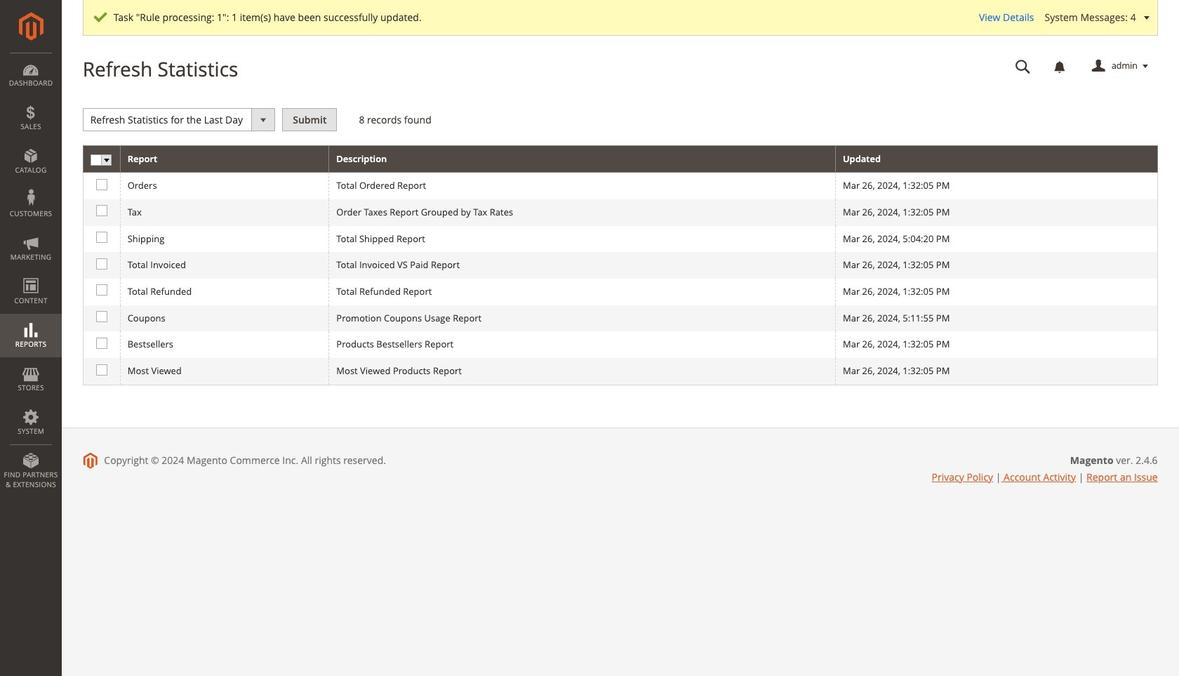 Task type: locate. For each thing, give the bounding box(es) containing it.
None text field
[[1006, 54, 1041, 79]]

None checkbox
[[96, 179, 105, 188], [96, 232, 105, 241], [96, 258, 105, 267], [96, 285, 105, 294], [96, 311, 105, 320], [96, 364, 105, 373], [96, 179, 105, 188], [96, 232, 105, 241], [96, 258, 105, 267], [96, 285, 105, 294], [96, 311, 105, 320], [96, 364, 105, 373]]

None checkbox
[[96, 205, 105, 214], [96, 338, 105, 347], [96, 205, 105, 214], [96, 338, 105, 347]]

menu bar
[[0, 53, 62, 496]]



Task type: describe. For each thing, give the bounding box(es) containing it.
magento admin panel image
[[19, 12, 43, 41]]



